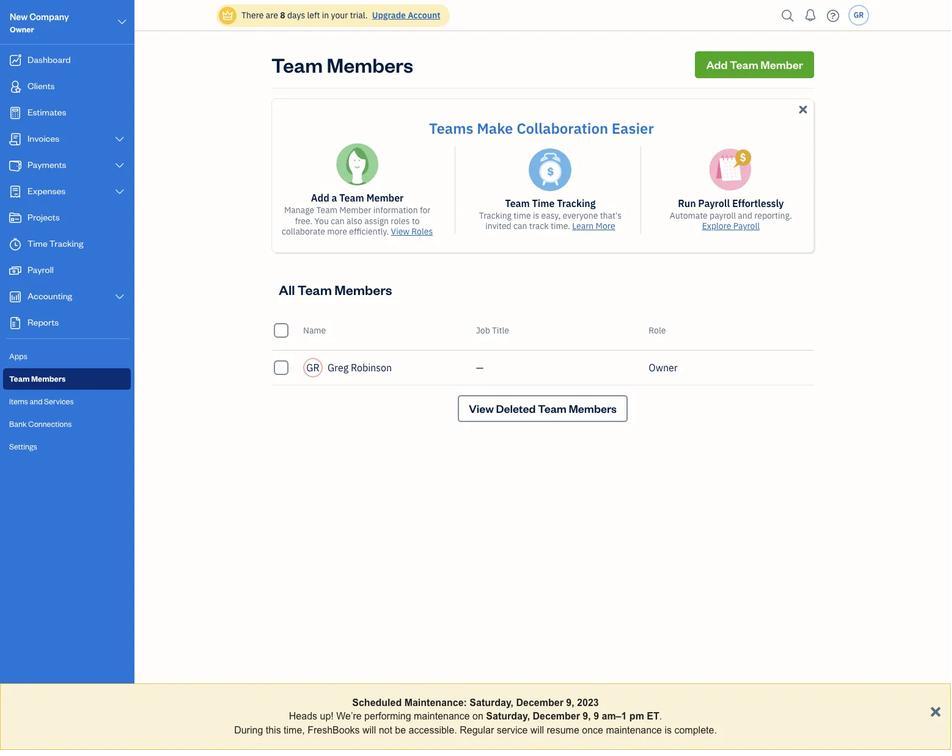 Task type: vqa. For each thing, say whether or not it's contained in the screenshot.
Keep
no



Task type: locate. For each thing, give the bounding box(es) containing it.
member down search image
[[760, 57, 803, 71]]

1 vertical spatial add
[[311, 192, 329, 204]]

there
[[241, 10, 264, 21]]

roles
[[412, 226, 433, 237]]

chevron large down image inside the invoices link
[[114, 134, 125, 144]]

1 horizontal spatial view
[[469, 401, 494, 415]]

0 horizontal spatial and
[[30, 397, 43, 406]]

0 horizontal spatial team members
[[9, 374, 66, 384]]

more
[[327, 226, 347, 237]]

can right you
[[331, 215, 345, 226]]

main element
[[0, 0, 165, 751]]

team inside view deleted team members button
[[538, 401, 566, 415]]

deleted
[[496, 401, 536, 415]]

0 vertical spatial is
[[533, 210, 539, 221]]

1 : from the left
[[819, 732, 822, 743]]

payroll
[[710, 210, 736, 221]]

×
[[930, 699, 941, 722]]

1 vertical spatial team members
[[9, 374, 66, 384]]

and inside run payroll effortlessly automate payroll and reporting. explore payroll
[[738, 210, 752, 221]]

chevron large down image inside expenses link
[[114, 187, 125, 197]]

1 horizontal spatial is
[[665, 725, 672, 736]]

is right time
[[533, 210, 539, 221]]

time inside main element
[[28, 238, 48, 249]]

2 will from the left
[[530, 725, 544, 736]]

team members up the items and services
[[9, 374, 66, 384]]

1 vertical spatial payroll
[[733, 221, 760, 232]]

reports
[[28, 317, 59, 328]]

time up easy,
[[532, 197, 555, 209]]

0 horizontal spatial will
[[362, 725, 376, 736]]

0 horizontal spatial is
[[533, 210, 539, 221]]

1 horizontal spatial gr
[[854, 10, 864, 20]]

also
[[347, 215, 362, 226]]

0 vertical spatial view
[[391, 226, 410, 237]]

team members down the "there are 8 days left in your trial. upgrade account"
[[271, 51, 413, 78]]

chevron large down image for payments
[[114, 161, 125, 171]]

reporting.
[[754, 210, 792, 221]]

2 horizontal spatial payroll
[[733, 221, 760, 232]]

dashboard image
[[8, 54, 23, 67]]

time right timer image at the left top of page
[[28, 238, 48, 249]]

maintenance down the maintenance:
[[414, 712, 470, 722]]

8
[[280, 10, 285, 21]]

timer image
[[8, 238, 23, 251]]

tracking left time
[[479, 210, 512, 221]]

add
[[706, 57, 728, 71], [311, 192, 329, 204]]

add a team member
[[311, 192, 404, 204]]

track
[[529, 221, 549, 232]]

team inside manage team member information for free. you can also assign roles to collaborate more efficiently.
[[316, 205, 337, 216]]

projects
[[28, 211, 60, 223]]

2 vertical spatial payroll
[[28, 264, 54, 276]]

2 horizontal spatial tracking
[[557, 197, 596, 209]]

2 vertical spatial member
[[339, 205, 371, 216]]

1 vertical spatial is
[[665, 725, 672, 736]]

9, left '2023'
[[566, 698, 574, 708]]

mm
[[824, 732, 838, 743]]

december
[[516, 698, 563, 708], [533, 712, 580, 722]]

1 horizontal spatial add
[[706, 57, 728, 71]]

add for add team member
[[706, 57, 728, 71]]

payroll inside payroll link
[[28, 264, 54, 276]]

1 vertical spatial december
[[533, 712, 580, 722]]

1 horizontal spatial tracking
[[479, 210, 512, 221]]

clients
[[28, 80, 55, 92]]

0 vertical spatial gr
[[854, 10, 864, 20]]

projects link
[[3, 206, 131, 231]]

during
[[234, 725, 263, 736]]

chevron large down image inside the accounting link
[[114, 292, 125, 302]]

1 horizontal spatial can
[[513, 221, 527, 232]]

0 horizontal spatial time
[[28, 238, 48, 249]]

9, left 9
[[583, 712, 591, 722]]

heads
[[289, 712, 317, 722]]

teams
[[429, 119, 473, 138]]

information
[[373, 205, 418, 216]]

gr button
[[848, 5, 869, 26]]

effortlessly
[[732, 197, 784, 209]]

tracking down "projects" link
[[49, 238, 83, 249]]

0 horizontal spatial tracking
[[49, 238, 83, 249]]

will right service
[[530, 725, 544, 736]]

maintenance down pm
[[606, 725, 662, 736]]

0 vertical spatial chevron large down image
[[114, 134, 125, 144]]

—
[[476, 362, 484, 374]]

will left not
[[362, 725, 376, 736]]

view left the deleted
[[469, 401, 494, 415]]

member
[[760, 57, 803, 71], [366, 192, 404, 204], [339, 205, 371, 216]]

is left complete.
[[665, 725, 672, 736]]

× button
[[930, 699, 941, 722]]

0 vertical spatial 9,
[[566, 698, 574, 708]]

2 vertical spatial tracking
[[49, 238, 83, 249]]

time tracking link
[[3, 232, 131, 257]]

chevron large down image for invoices
[[114, 134, 125, 144]]

apps
[[9, 351, 27, 361]]

1 vertical spatial owner
[[649, 362, 678, 374]]

learn more link
[[572, 221, 615, 232]]

view deleted team members button
[[458, 395, 628, 422]]

owner down role
[[649, 362, 678, 374]]

0 vertical spatial team members
[[271, 51, 413, 78]]

job title
[[476, 325, 509, 336]]

invoices
[[28, 133, 59, 144]]

in
[[322, 10, 329, 21]]

and right items
[[30, 397, 43, 406]]

chevron large down image
[[116, 15, 128, 29], [114, 161, 125, 171], [114, 292, 125, 302]]

payments link
[[3, 153, 131, 178]]

chevron large down image down payments link
[[114, 187, 125, 197]]

0 vertical spatial tracking
[[557, 197, 596, 209]]

2 chevron large down image from the top
[[114, 187, 125, 197]]

1 vertical spatial 9,
[[583, 712, 591, 722]]

you
[[314, 215, 329, 226]]

not
[[379, 725, 392, 736]]

services
[[44, 397, 74, 406]]

client image
[[8, 81, 23, 93]]

maintenance
[[414, 712, 470, 722], [606, 725, 662, 736]]

bank connections link
[[3, 414, 131, 435]]

payroll down effortlessly
[[733, 221, 760, 232]]

tracking up 'everyone'
[[557, 197, 596, 209]]

owner
[[10, 24, 34, 34], [649, 362, 678, 374]]

0 horizontal spatial view
[[391, 226, 410, 237]]

.
[[659, 712, 662, 722]]

9
[[594, 712, 599, 722]]

greg
[[328, 362, 348, 374]]

0 vertical spatial owner
[[10, 24, 34, 34]]

saturday,
[[470, 698, 513, 708], [486, 712, 530, 722]]

will
[[362, 725, 376, 736], [530, 725, 544, 736]]

chevron large down image down estimates link
[[114, 134, 125, 144]]

title
[[492, 325, 509, 336]]

1 horizontal spatial and
[[738, 210, 752, 221]]

can inside manage team member information for free. you can also assign roles to collaborate more efficiently.
[[331, 215, 345, 226]]

0 vertical spatial chevron large down image
[[116, 15, 128, 29]]

1 vertical spatial chevron large down image
[[114, 161, 125, 171]]

chevron large down image for accounting
[[114, 292, 125, 302]]

1 vertical spatial member
[[366, 192, 404, 204]]

payroll right money icon
[[28, 264, 54, 276]]

add team member
[[706, 57, 803, 71]]

can inside 'tracking time is easy, everyone that's invited can track time.'
[[513, 221, 527, 232]]

is inside scheduled maintenance: saturday, december 9, 2023 heads up! we're performing maintenance on saturday, december 9, 9 am–1 pm et . during this time, freshbooks will not be accessible. regular service will resume once maintenance is complete.
[[665, 725, 672, 736]]

team inside team members "link"
[[9, 374, 30, 384]]

add team member button
[[695, 51, 814, 78]]

1 horizontal spatial :
[[840, 732, 842, 743]]

for
[[420, 205, 431, 216]]

invoices link
[[3, 127, 131, 152]]

member down add a team member
[[339, 205, 371, 216]]

member inside "button"
[[760, 57, 803, 71]]

new company owner
[[10, 11, 69, 34]]

9,
[[566, 698, 574, 708], [583, 712, 591, 722]]

tracking inside 'tracking time is easy, everyone that's invited can track time.'
[[479, 210, 512, 221]]

there are 8 days left in your trial. upgrade account
[[241, 10, 440, 21]]

0 vertical spatial time
[[532, 197, 555, 209]]

am–1
[[602, 712, 627, 722]]

reports link
[[3, 311, 131, 336]]

: right hh
[[819, 732, 822, 743]]

1 horizontal spatial 9,
[[583, 712, 591, 722]]

payroll up payroll
[[698, 197, 730, 209]]

1 horizontal spatial owner
[[649, 362, 678, 374]]

2 vertical spatial chevron large down image
[[114, 292, 125, 302]]

0 vertical spatial payroll
[[698, 197, 730, 209]]

team members
[[271, 51, 413, 78], [9, 374, 66, 384]]

1 vertical spatial view
[[469, 401, 494, 415]]

can left track
[[513, 221, 527, 232]]

1 vertical spatial chevron large down image
[[114, 187, 125, 197]]

member up information at the left top of the page
[[366, 192, 404, 204]]

0 vertical spatial and
[[738, 210, 752, 221]]

up!
[[320, 712, 334, 722]]

is inside 'tracking time is easy, everyone that's invited can track time.'
[[533, 210, 539, 221]]

payroll link
[[3, 259, 131, 284]]

0 vertical spatial member
[[760, 57, 803, 71]]

automate
[[670, 210, 708, 221]]

owner down new
[[10, 24, 34, 34]]

gr left the greg
[[306, 362, 319, 374]]

chart image
[[8, 291, 23, 303]]

report image
[[8, 317, 23, 329]]

1 vertical spatial time
[[28, 238, 48, 249]]

learn more
[[572, 221, 615, 232]]

0 horizontal spatial :
[[819, 732, 822, 743]]

role
[[649, 325, 666, 336]]

0 horizontal spatial add
[[311, 192, 329, 204]]

0 horizontal spatial maintenance
[[414, 712, 470, 722]]

view left to
[[391, 226, 410, 237]]

view for view roles
[[391, 226, 410, 237]]

view for view deleted team members
[[469, 401, 494, 415]]

: left ss
[[840, 732, 842, 743]]

all team members
[[279, 281, 392, 298]]

chevron large down image inside payments link
[[114, 161, 125, 171]]

team inside add team member "button"
[[730, 57, 758, 71]]

view inside view deleted team members button
[[469, 401, 494, 415]]

payment image
[[8, 160, 23, 172]]

roles
[[391, 215, 410, 226]]

saturday, up on
[[470, 698, 513, 708]]

1 horizontal spatial will
[[530, 725, 544, 736]]

days
[[287, 10, 305, 21]]

0 vertical spatial add
[[706, 57, 728, 71]]

2023
[[577, 698, 599, 708]]

go to help image
[[823, 6, 843, 25]]

1 vertical spatial tracking
[[479, 210, 512, 221]]

service
[[497, 725, 528, 736]]

and down effortlessly
[[738, 210, 752, 221]]

add inside "button"
[[706, 57, 728, 71]]

1 horizontal spatial maintenance
[[606, 725, 662, 736]]

payroll
[[698, 197, 730, 209], [733, 221, 760, 232], [28, 264, 54, 276]]

team inside all team members button
[[298, 281, 332, 298]]

1 chevron large down image from the top
[[114, 134, 125, 144]]

chevron large down image
[[114, 134, 125, 144], [114, 187, 125, 197]]

0 horizontal spatial can
[[331, 215, 345, 226]]

member inside manage team member information for free. you can also assign roles to collaborate more efficiently.
[[339, 205, 371, 216]]

0 horizontal spatial owner
[[10, 24, 34, 34]]

saturday, up service
[[486, 712, 530, 722]]

gr right go to help icon
[[854, 10, 864, 20]]

can
[[331, 215, 345, 226], [513, 221, 527, 232]]

items and services link
[[3, 391, 131, 413]]

0 horizontal spatial payroll
[[28, 264, 54, 276]]

this
[[266, 725, 281, 736]]

left
[[307, 10, 320, 21]]

internal
[[814, 685, 846, 696]]

learn
[[572, 221, 594, 232]]

1 vertical spatial and
[[30, 397, 43, 406]]

view roles
[[391, 226, 433, 237]]

1 vertical spatial gr
[[306, 362, 319, 374]]



Task type: describe. For each thing, give the bounding box(es) containing it.
once
[[582, 725, 603, 736]]

1 horizontal spatial payroll
[[698, 197, 730, 209]]

crown image
[[221, 9, 234, 22]]

1 vertical spatial saturday,
[[486, 712, 530, 722]]

chevron large down image for expenses
[[114, 187, 125, 197]]

are
[[266, 10, 278, 21]]

manage
[[284, 205, 314, 216]]

to
[[412, 215, 420, 226]]

payments
[[28, 159, 66, 171]]

money image
[[8, 265, 23, 277]]

upgrade
[[372, 10, 406, 21]]

more
[[596, 221, 615, 232]]

name
[[303, 325, 326, 336]]

explore
[[702, 221, 731, 232]]

0 vertical spatial maintenance
[[414, 712, 470, 722]]

all
[[279, 281, 295, 298]]

search image
[[778, 6, 798, 25]]

collaborate
[[282, 226, 325, 237]]

gr inside dropdown button
[[854, 10, 864, 20]]

that's
[[600, 210, 622, 221]]

tracking time is easy, everyone that's invited can track time.
[[479, 210, 622, 232]]

and inside main element
[[30, 397, 43, 406]]

apps link
[[3, 346, 131, 367]]

can for time
[[513, 221, 527, 232]]

performing
[[364, 712, 411, 722]]

items
[[9, 397, 28, 406]]

member for add team member
[[760, 57, 803, 71]]

run
[[678, 197, 696, 209]]

invited
[[485, 221, 511, 232]]

regular
[[460, 725, 494, 736]]

members inside view deleted team members button
[[569, 401, 617, 415]]

invoice image
[[8, 133, 23, 145]]

connections
[[28, 419, 72, 429]]

can for a
[[331, 215, 345, 226]]

easier
[[612, 119, 654, 138]]

member for manage team member information for free. you can also assign roles to collaborate more efficiently.
[[339, 205, 371, 216]]

ss
[[844, 732, 854, 743]]

greg robinson
[[328, 362, 392, 374]]

job
[[476, 325, 490, 336]]

bank
[[9, 419, 27, 429]]

0 vertical spatial december
[[516, 698, 563, 708]]

members inside team members "link"
[[31, 374, 66, 384]]

1 horizontal spatial team members
[[271, 51, 413, 78]]

settings link
[[3, 436, 131, 458]]

1 will from the left
[[362, 725, 376, 736]]

owner inside the new company owner
[[10, 24, 34, 34]]

time
[[514, 210, 531, 221]]

view roles link
[[391, 226, 433, 237]]

a
[[332, 192, 337, 204]]

clients link
[[3, 75, 131, 100]]

0 vertical spatial saturday,
[[470, 698, 513, 708]]

tracking inside main element
[[49, 238, 83, 249]]

1 horizontal spatial time
[[532, 197, 555, 209]]

your
[[331, 10, 348, 21]]

team time tracking
[[505, 197, 596, 209]]

free.
[[295, 215, 312, 226]]

efficiently.
[[349, 226, 389, 237]]

project image
[[8, 212, 23, 224]]

view deleted team members
[[469, 401, 617, 415]]

upgrade account link
[[370, 10, 440, 21]]

× dialog
[[0, 684, 951, 751]]

secondary hover image
[[795, 101, 812, 118]]

be
[[395, 725, 406, 736]]

pm
[[629, 712, 644, 722]]

team members link
[[3, 369, 131, 390]]

run payroll effortlessly automate payroll and reporting. explore payroll
[[670, 197, 792, 232]]

expenses link
[[3, 180, 131, 205]]

2 : from the left
[[840, 732, 842, 743]]

freshbooks
[[308, 725, 360, 736]]

dashboard
[[28, 54, 71, 65]]

expenses
[[28, 185, 66, 197]]

manage team member information for free. you can also assign roles to collaborate more efficiently.
[[282, 205, 431, 237]]

collaboration
[[517, 119, 608, 138]]

complete.
[[674, 725, 717, 736]]

new
[[10, 11, 28, 23]]

open in new window image
[[890, 684, 900, 699]]

settings
[[9, 442, 37, 452]]

et
[[647, 712, 659, 722]]

estimates link
[[3, 101, 131, 126]]

0 horizontal spatial 9,
[[566, 698, 574, 708]]

1 vertical spatial maintenance
[[606, 725, 662, 736]]

accessible.
[[409, 725, 457, 736]]

company
[[29, 11, 69, 23]]

on
[[473, 712, 483, 722]]

items and services
[[9, 397, 74, 406]]

easy,
[[541, 210, 561, 221]]

estimates
[[28, 106, 66, 118]]

robinson
[[351, 362, 392, 374]]

members inside all team members button
[[334, 281, 392, 298]]

team members inside "link"
[[9, 374, 66, 384]]

expense image
[[8, 186, 23, 198]]

we're
[[336, 712, 362, 722]]

explore payroll link
[[702, 221, 760, 232]]

estimate image
[[8, 107, 23, 119]]

dashboard link
[[3, 48, 131, 73]]

time,
[[284, 725, 305, 736]]

assign
[[364, 215, 389, 226]]

hh
[[805, 732, 817, 743]]

add for add a team member
[[311, 192, 329, 204]]

time.
[[551, 221, 570, 232]]

expand timer details image
[[754, 684, 765, 699]]

accounting link
[[3, 285, 131, 310]]

notifications image
[[801, 3, 820, 28]]

0 horizontal spatial gr
[[306, 362, 319, 374]]



